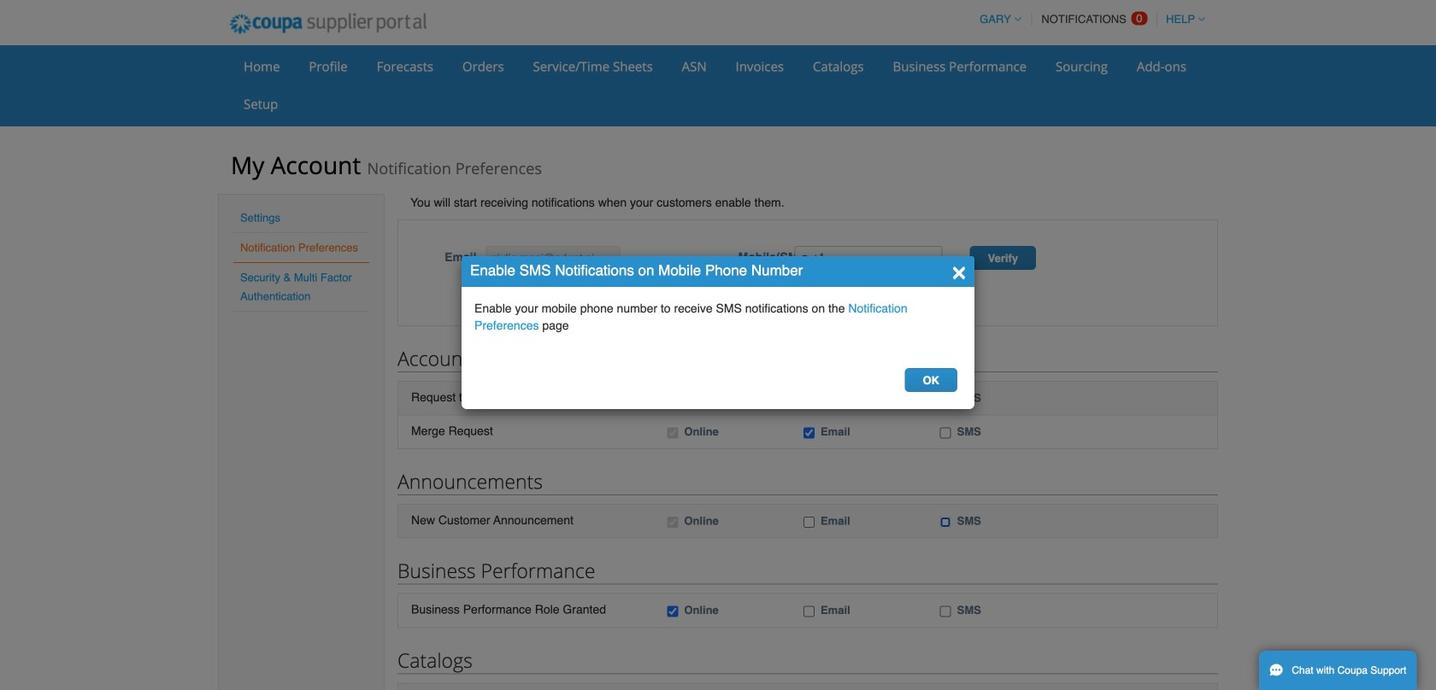Task type: vqa. For each thing, say whether or not it's contained in the screenshot.
the leftmost Information
no



Task type: locate. For each thing, give the bounding box(es) containing it.
None checkbox
[[667, 394, 678, 405], [804, 394, 815, 405], [667, 428, 678, 439], [804, 428, 815, 439], [940, 428, 951, 439], [940, 517, 951, 529], [667, 394, 678, 405], [804, 394, 815, 405], [667, 428, 678, 439], [804, 428, 815, 439], [940, 428, 951, 439], [940, 517, 951, 529]]

None checkbox
[[940, 394, 951, 405], [667, 517, 678, 529], [804, 517, 815, 529], [667, 607, 678, 618], [804, 607, 815, 618], [940, 607, 951, 618], [940, 394, 951, 405], [667, 517, 678, 529], [804, 517, 815, 529], [667, 607, 678, 618], [804, 607, 815, 618], [940, 607, 951, 618]]

None text field
[[486, 246, 620, 270]]

coupa supplier portal image
[[218, 3, 438, 45]]



